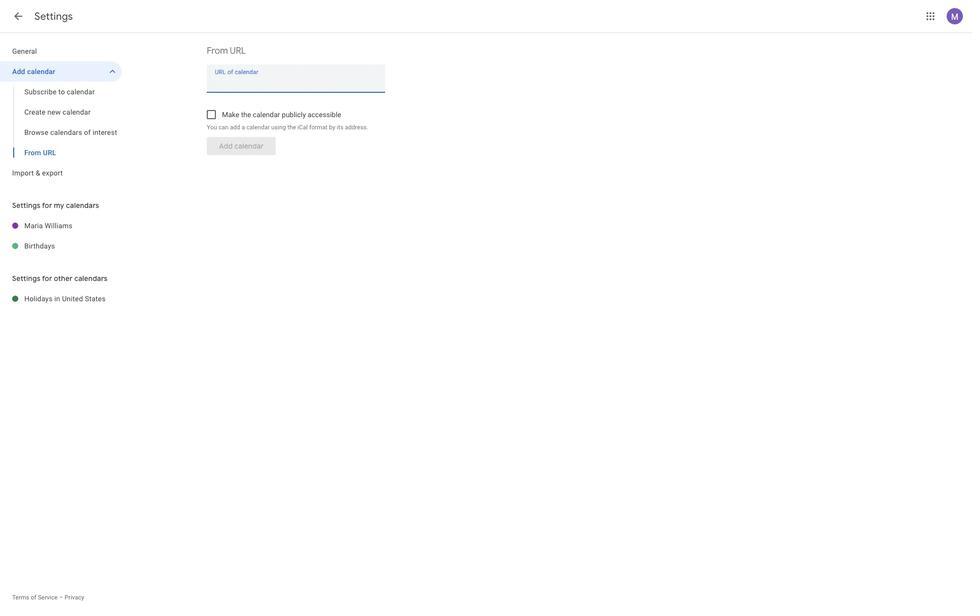 Task type: describe. For each thing, give the bounding box(es) containing it.
&
[[36, 169, 40, 177]]

birthdays link
[[24, 236, 122, 256]]

export
[[42, 169, 63, 177]]

holidays in united states
[[24, 295, 106, 303]]

add calendar
[[12, 67, 55, 76]]

can
[[219, 124, 229, 131]]

1 horizontal spatial from url
[[207, 45, 246, 57]]

maria williams
[[24, 222, 73, 230]]

holidays in united states tree item
[[0, 289, 122, 309]]

0 horizontal spatial of
[[31, 594, 36, 601]]

a
[[242, 124, 245, 131]]

address.
[[345, 124, 369, 131]]

to
[[58, 88, 65, 96]]

publicly
[[282, 111, 306, 119]]

subscribe to calendar
[[24, 88, 95, 96]]

from inside group
[[24, 149, 41, 157]]

create new calendar
[[24, 108, 91, 116]]

settings for settings
[[34, 10, 73, 23]]

settings for settings for other calendars
[[12, 274, 40, 283]]

calendar for create new calendar
[[63, 108, 91, 116]]

import
[[12, 169, 34, 177]]

settings heading
[[34, 10, 73, 23]]

group containing subscribe to calendar
[[0, 82, 122, 163]]

holidays in united states link
[[24, 289, 122, 309]]

settings for my calendars
[[12, 201, 99, 210]]

settings for other calendars
[[12, 274, 108, 283]]

create
[[24, 108, 46, 116]]

import & export
[[12, 169, 63, 177]]

0 vertical spatial of
[[84, 128, 91, 136]]

holidays
[[24, 295, 53, 303]]

new
[[47, 108, 61, 116]]

make the calendar publicly accessible
[[222, 111, 342, 119]]

united
[[62, 295, 83, 303]]

general
[[12, 47, 37, 55]]

calendar for make the calendar publicly accessible
[[253, 111, 280, 119]]



Task type: vqa. For each thing, say whether or not it's contained in the screenshot.
THE ADD CALENDAR tree item at the left top of page
yes



Task type: locate. For each thing, give the bounding box(es) containing it.
1 horizontal spatial from
[[207, 45, 228, 57]]

calendars right my
[[66, 201, 99, 210]]

calendars for my
[[66, 201, 99, 210]]

settings up holidays on the left of page
[[12, 274, 40, 283]]

calendars down create new calendar
[[50, 128, 82, 136]]

of left interest
[[84, 128, 91, 136]]

0 horizontal spatial from url
[[24, 149, 56, 157]]

calendar
[[27, 67, 55, 76], [67, 88, 95, 96], [63, 108, 91, 116], [253, 111, 280, 119], [247, 124, 270, 131]]

1 vertical spatial url
[[43, 149, 56, 157]]

from
[[207, 45, 228, 57], [24, 149, 41, 157]]

ical
[[298, 124, 308, 131]]

my
[[54, 201, 64, 210]]

2 vertical spatial calendars
[[74, 274, 108, 283]]

terms of service link
[[12, 594, 58, 601]]

interest
[[93, 128, 117, 136]]

calendars for other
[[74, 274, 108, 283]]

the
[[241, 111, 251, 119], [288, 124, 296, 131]]

williams
[[45, 222, 73, 230]]

1 vertical spatial of
[[31, 594, 36, 601]]

accessible
[[308, 111, 342, 119]]

make
[[222, 111, 240, 119]]

the up the a
[[241, 111, 251, 119]]

for left other
[[42, 274, 52, 283]]

0 vertical spatial the
[[241, 111, 251, 119]]

0 vertical spatial url
[[230, 45, 246, 57]]

add calendar tree item
[[0, 61, 122, 82]]

1 vertical spatial calendars
[[66, 201, 99, 210]]

group
[[0, 82, 122, 163]]

tree
[[0, 41, 122, 183]]

settings
[[34, 10, 73, 23], [12, 201, 40, 210], [12, 274, 40, 283]]

calendar right to
[[67, 88, 95, 96]]

0 vertical spatial from
[[207, 45, 228, 57]]

tree containing general
[[0, 41, 122, 183]]

calendars
[[50, 128, 82, 136], [66, 201, 99, 210], [74, 274, 108, 283]]

calendar up browse calendars of interest
[[63, 108, 91, 116]]

1 vertical spatial settings
[[12, 201, 40, 210]]

1 vertical spatial for
[[42, 274, 52, 283]]

1 vertical spatial the
[[288, 124, 296, 131]]

None text field
[[215, 75, 377, 89]]

0 vertical spatial from url
[[207, 45, 246, 57]]

calendar for subscribe to calendar
[[67, 88, 95, 96]]

other
[[54, 274, 73, 283]]

0 vertical spatial for
[[42, 201, 52, 210]]

service
[[38, 594, 58, 601]]

privacy link
[[65, 594, 84, 601]]

calendar up subscribe
[[27, 67, 55, 76]]

birthdays
[[24, 242, 55, 250]]

url
[[230, 45, 246, 57], [43, 149, 56, 157]]

subscribe
[[24, 88, 57, 96]]

browse calendars of interest
[[24, 128, 117, 136]]

states
[[85, 295, 106, 303]]

for for my
[[42, 201, 52, 210]]

settings right go back image
[[34, 10, 73, 23]]

2 vertical spatial settings
[[12, 274, 40, 283]]

you can add a calendar using the ical format by its address.
[[207, 124, 369, 131]]

privacy
[[65, 594, 84, 601]]

format
[[310, 124, 328, 131]]

the left ical
[[288, 124, 296, 131]]

browse
[[24, 128, 49, 136]]

1 vertical spatial from
[[24, 149, 41, 157]]

by
[[329, 124, 336, 131]]

from url
[[207, 45, 246, 57], [24, 149, 56, 157]]

using
[[272, 124, 286, 131]]

for left my
[[42, 201, 52, 210]]

1 horizontal spatial of
[[84, 128, 91, 136]]

calendar inside tree item
[[27, 67, 55, 76]]

0 horizontal spatial the
[[241, 111, 251, 119]]

1 vertical spatial from url
[[24, 149, 56, 157]]

1 for from the top
[[42, 201, 52, 210]]

of
[[84, 128, 91, 136], [31, 594, 36, 601]]

–
[[59, 594, 63, 601]]

for for other
[[42, 274, 52, 283]]

settings up maria
[[12, 201, 40, 210]]

calendars up states
[[74, 274, 108, 283]]

0 horizontal spatial from
[[24, 149, 41, 157]]

0 horizontal spatial url
[[43, 149, 56, 157]]

2 for from the top
[[42, 274, 52, 283]]

calendar right the a
[[247, 124, 270, 131]]

1 horizontal spatial url
[[230, 45, 246, 57]]

in
[[54, 295, 60, 303]]

0 vertical spatial settings
[[34, 10, 73, 23]]

maria williams tree item
[[0, 216, 122, 236]]

settings for my calendars tree
[[0, 216, 122, 256]]

settings for settings for my calendars
[[12, 201, 40, 210]]

1 horizontal spatial the
[[288, 124, 296, 131]]

maria
[[24, 222, 43, 230]]

0 vertical spatial calendars
[[50, 128, 82, 136]]

of right terms
[[31, 594, 36, 601]]

add
[[230, 124, 240, 131]]

add
[[12, 67, 25, 76]]

calendar up using at the top left
[[253, 111, 280, 119]]

for
[[42, 201, 52, 210], [42, 274, 52, 283]]

terms
[[12, 594, 29, 601]]

its
[[337, 124, 344, 131]]

birthdays tree item
[[0, 236, 122, 256]]

terms of service – privacy
[[12, 594, 84, 601]]

you
[[207, 124, 217, 131]]

go back image
[[12, 10, 24, 22]]



